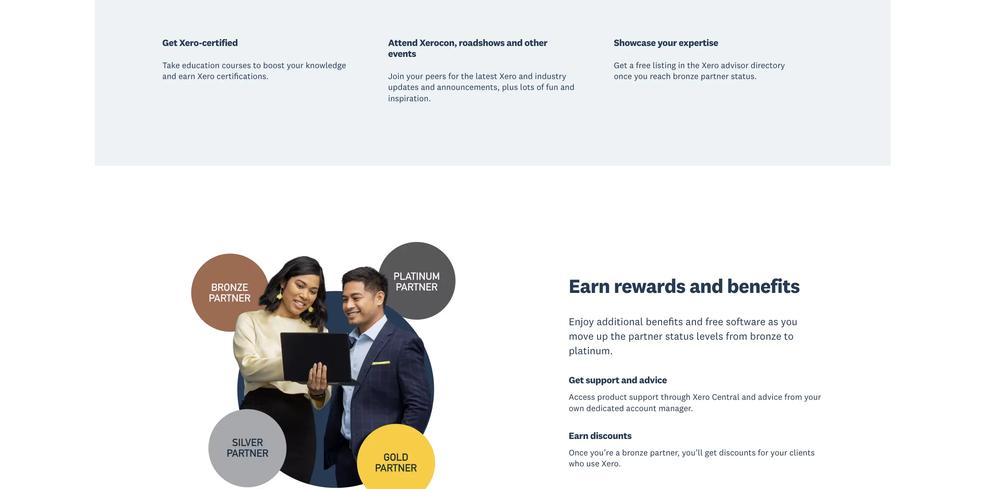Task type: locate. For each thing, give the bounding box(es) containing it.
status
[[666, 330, 694, 342]]

the up announcements,
[[461, 71, 474, 82]]

your inside take education courses to boost your knowledge and earn xero certifications.
[[287, 60, 304, 71]]

up
[[597, 330, 608, 342]]

use
[[587, 458, 600, 469]]

earn for earn discounts
[[569, 430, 589, 441]]

2 earn from the top
[[569, 430, 589, 441]]

support up account
[[630, 392, 659, 402]]

1 horizontal spatial benefits
[[728, 274, 800, 298]]

1 vertical spatial benefits
[[646, 315, 684, 328]]

join your peers for the latest xero and industry updates and announcements, plus lots of fun and inspiration.
[[388, 71, 575, 104]]

the inside get a free listing in the xero advisor directory once you reach bronze partner status.
[[688, 60, 700, 71]]

lots
[[520, 82, 535, 93]]

software
[[726, 315, 766, 328]]

peers
[[426, 71, 447, 82]]

advice inside access product support through xero central and advice from your own dedicated account manager.
[[759, 392, 783, 402]]

support inside access product support through xero central and advice from your own dedicated account manager.
[[630, 392, 659, 402]]

1 vertical spatial earn
[[569, 430, 589, 441]]

for right 'peers'
[[449, 71, 459, 82]]

a up xero.
[[616, 447, 620, 458]]

get up once
[[614, 60, 628, 71]]

get for get xero-certified
[[162, 37, 177, 49]]

join
[[388, 71, 405, 82]]

1 vertical spatial you
[[782, 315, 798, 328]]

0 vertical spatial get
[[162, 37, 177, 49]]

partner inside enjoy additional benefits and free software as you move up the partner status levels from bronze to platinum.
[[629, 330, 663, 342]]

you inside get a free listing in the xero advisor directory once you reach bronze partner status.
[[635, 71, 648, 82]]

1 horizontal spatial for
[[758, 447, 769, 458]]

you'll
[[682, 447, 703, 458]]

1 vertical spatial for
[[758, 447, 769, 458]]

for
[[449, 71, 459, 82], [758, 447, 769, 458]]

advisor
[[722, 60, 749, 71]]

status.
[[731, 71, 757, 82]]

earn
[[569, 274, 610, 298], [569, 430, 589, 441]]

0 horizontal spatial discounts
[[591, 430, 632, 441]]

0 vertical spatial you
[[635, 71, 648, 82]]

for inside join your peers for the latest xero and industry updates and announcements, plus lots of fun and inspiration.
[[449, 71, 459, 82]]

0 vertical spatial free
[[636, 60, 651, 71]]

1 vertical spatial partner
[[629, 330, 663, 342]]

other
[[525, 37, 548, 49]]

get
[[162, 37, 177, 49], [614, 60, 628, 71], [569, 374, 584, 386]]

1 vertical spatial a
[[616, 447, 620, 458]]

reach
[[650, 71, 671, 82]]

take
[[162, 60, 180, 71]]

you right as
[[782, 315, 798, 328]]

benefits inside enjoy additional benefits and free software as you move up the partner status levels from bronze to platinum.
[[646, 315, 684, 328]]

xero inside access product support through xero central and advice from your own dedicated account manager.
[[693, 392, 710, 402]]

product
[[598, 392, 627, 402]]

1 vertical spatial free
[[706, 315, 724, 328]]

in
[[679, 60, 686, 71]]

from inside access product support through xero central and advice from your own dedicated account manager.
[[785, 392, 803, 402]]

fun
[[546, 82, 559, 93]]

access
[[569, 392, 596, 402]]

0 vertical spatial partner
[[701, 71, 729, 82]]

0 vertical spatial advice
[[640, 374, 667, 386]]

for left clients
[[758, 447, 769, 458]]

get up access
[[569, 374, 584, 386]]

1 vertical spatial get
[[614, 60, 628, 71]]

1 earn from the top
[[569, 274, 610, 298]]

support up product
[[586, 374, 620, 386]]

bronze down in
[[673, 71, 699, 82]]

1 horizontal spatial a
[[630, 60, 634, 71]]

free up levels
[[706, 315, 724, 328]]

0 horizontal spatial get
[[162, 37, 177, 49]]

partner
[[701, 71, 729, 82], [629, 330, 663, 342]]

1 horizontal spatial bronze
[[673, 71, 699, 82]]

updates
[[388, 82, 419, 93]]

plus
[[502, 82, 518, 93]]

0 vertical spatial benefits
[[728, 274, 800, 298]]

your
[[658, 37, 677, 49], [287, 60, 304, 71], [407, 71, 423, 82], [805, 392, 822, 402], [771, 447, 788, 458]]

free
[[636, 60, 651, 71], [706, 315, 724, 328]]

additional
[[597, 315, 644, 328]]

2 horizontal spatial get
[[614, 60, 628, 71]]

xero.
[[602, 458, 621, 469]]

to
[[253, 60, 261, 71], [785, 330, 794, 342]]

0 horizontal spatial from
[[726, 330, 748, 342]]

0 vertical spatial from
[[726, 330, 748, 342]]

directory
[[751, 60, 786, 71]]

1 horizontal spatial to
[[785, 330, 794, 342]]

2 horizontal spatial the
[[688, 60, 700, 71]]

a
[[630, 60, 634, 71], [616, 447, 620, 458]]

enjoy
[[569, 315, 594, 328]]

you
[[635, 71, 648, 82], [782, 315, 798, 328]]

1 vertical spatial from
[[785, 392, 803, 402]]

attend xerocon, roadshows and other events
[[388, 37, 548, 59]]

earn discounts
[[569, 430, 632, 441]]

1 vertical spatial advice
[[759, 392, 783, 402]]

the inside enjoy additional benefits and free software as you move up the partner status levels from bronze to platinum.
[[611, 330, 626, 342]]

1 horizontal spatial advice
[[759, 392, 783, 402]]

xero down education
[[198, 71, 215, 82]]

free up reach
[[636, 60, 651, 71]]

xero
[[702, 60, 719, 71], [500, 71, 517, 82], [198, 71, 215, 82], [693, 392, 710, 402]]

0 horizontal spatial benefits
[[646, 315, 684, 328]]

your inside once you're a bronze partner, you'll get discounts for your clients who use xero.
[[771, 447, 788, 458]]

0 horizontal spatial you
[[635, 71, 648, 82]]

benefits up the "status"
[[646, 315, 684, 328]]

xero inside take education courses to boost your knowledge and earn xero certifications.
[[198, 71, 215, 82]]

0 horizontal spatial bronze
[[623, 447, 648, 458]]

once you're a bronze partner, you'll get discounts for your clients who use xero.
[[569, 447, 815, 469]]

xero up plus
[[500, 71, 517, 82]]

a up once
[[630, 60, 634, 71]]

platinum.
[[569, 344, 613, 357]]

a inside get a free listing in the xero advisor directory once you reach bronze partner status.
[[630, 60, 634, 71]]

xero left advisor
[[702, 60, 719, 71]]

1 horizontal spatial partner
[[701, 71, 729, 82]]

certified
[[202, 37, 238, 49]]

0 vertical spatial a
[[630, 60, 634, 71]]

advice
[[640, 374, 667, 386], [759, 392, 783, 402]]

xero left central
[[693, 392, 710, 402]]

1 horizontal spatial free
[[706, 315, 724, 328]]

get a free listing in the xero advisor directory once you reach bronze partner status.
[[614, 60, 786, 82]]

you right once
[[635, 71, 648, 82]]

1 horizontal spatial get
[[569, 374, 584, 386]]

your inside access product support through xero central and advice from your own dedicated account manager.
[[805, 392, 822, 402]]

the
[[688, 60, 700, 71], [461, 71, 474, 82], [611, 330, 626, 342]]

1 horizontal spatial you
[[782, 315, 798, 328]]

and
[[507, 37, 523, 49], [519, 71, 533, 82], [162, 71, 177, 82], [421, 82, 435, 93], [561, 82, 575, 93], [690, 274, 724, 298], [686, 315, 703, 328], [622, 374, 638, 386], [742, 392, 756, 402]]

0 horizontal spatial support
[[586, 374, 620, 386]]

1 vertical spatial bronze
[[751, 330, 782, 342]]

move
[[569, 330, 594, 342]]

1 horizontal spatial the
[[611, 330, 626, 342]]

partner down additional
[[629, 330, 663, 342]]

0 horizontal spatial free
[[636, 60, 651, 71]]

get left xero-
[[162, 37, 177, 49]]

0 horizontal spatial partner
[[629, 330, 663, 342]]

benefits
[[728, 274, 800, 298], [646, 315, 684, 328]]

earn
[[179, 71, 195, 82]]

2 horizontal spatial bronze
[[751, 330, 782, 342]]

discounts
[[591, 430, 632, 441], [720, 447, 756, 458]]

0 vertical spatial for
[[449, 71, 459, 82]]

1 horizontal spatial discounts
[[720, 447, 756, 458]]

the down additional
[[611, 330, 626, 342]]

events
[[388, 48, 416, 59]]

bronze down as
[[751, 330, 782, 342]]

access product support through xero central and advice from your own dedicated account manager.
[[569, 392, 822, 413]]

1 horizontal spatial support
[[630, 392, 659, 402]]

support
[[586, 374, 620, 386], [630, 392, 659, 402]]

earn up 'once'
[[569, 430, 589, 441]]

0 horizontal spatial the
[[461, 71, 474, 82]]

levels
[[697, 330, 724, 342]]

discounts inside once you're a bronze partner, you'll get discounts for your clients who use xero.
[[720, 447, 756, 458]]

discounts right the get
[[720, 447, 756, 458]]

clients
[[790, 447, 815, 458]]

1 vertical spatial to
[[785, 330, 794, 342]]

get inside get a free listing in the xero advisor directory once you reach bronze partner status.
[[614, 60, 628, 71]]

from
[[726, 330, 748, 342], [785, 392, 803, 402]]

1 vertical spatial support
[[630, 392, 659, 402]]

announcements,
[[437, 82, 500, 93]]

1 vertical spatial discounts
[[720, 447, 756, 458]]

once
[[569, 447, 588, 458]]

bronze
[[673, 71, 699, 82], [751, 330, 782, 342], [623, 447, 648, 458]]

bronze left partner,
[[623, 447, 648, 458]]

boost
[[263, 60, 285, 71]]

2 vertical spatial bronze
[[623, 447, 648, 458]]

1 horizontal spatial from
[[785, 392, 803, 402]]

0 horizontal spatial a
[[616, 447, 620, 458]]

benefits up as
[[728, 274, 800, 298]]

0 horizontal spatial to
[[253, 60, 261, 71]]

0 vertical spatial to
[[253, 60, 261, 71]]

partner down advisor
[[701, 71, 729, 82]]

dedicated
[[587, 403, 624, 413]]

0 vertical spatial earn
[[569, 274, 610, 298]]

0 vertical spatial bronze
[[673, 71, 699, 82]]

0 vertical spatial discounts
[[591, 430, 632, 441]]

partner,
[[650, 447, 680, 458]]

discounts up you're
[[591, 430, 632, 441]]

the right in
[[688, 60, 700, 71]]

xerocon,
[[420, 37, 457, 49]]

2 vertical spatial get
[[569, 374, 584, 386]]

showcase your expertise
[[614, 37, 719, 49]]

earn up "enjoy" at bottom
[[569, 274, 610, 298]]

0 horizontal spatial for
[[449, 71, 459, 82]]



Task type: describe. For each thing, give the bounding box(es) containing it.
get support and advice
[[569, 374, 667, 386]]

latest
[[476, 71, 498, 82]]

the inside join your peers for the latest xero and industry updates and announcements, plus lots of fun and inspiration.
[[461, 71, 474, 82]]

you inside enjoy additional benefits and free software as you move up the partner status levels from bronze to platinum.
[[782, 315, 798, 328]]

who
[[569, 458, 585, 469]]

get
[[705, 447, 717, 458]]

certifications.
[[217, 71, 269, 82]]

take education courses to boost your knowledge and earn xero certifications.
[[162, 60, 346, 82]]

two bookkeepers review the benefits of being a bronze, silver, gold or platinum xero partner. image
[[162, 211, 484, 489]]

as
[[769, 315, 779, 328]]

through
[[661, 392, 691, 402]]

earn rewards and benefits
[[569, 274, 800, 298]]

roadshows
[[459, 37, 505, 49]]

xero inside join your peers for the latest xero and industry updates and announcements, plus lots of fun and inspiration.
[[500, 71, 517, 82]]

you're
[[591, 447, 614, 458]]

bronze inside enjoy additional benefits and free software as you move up the partner status levels from bronze to platinum.
[[751, 330, 782, 342]]

earn for earn rewards and benefits
[[569, 274, 610, 298]]

and inside enjoy additional benefits and free software as you move up the partner status levels from bronze to platinum.
[[686, 315, 703, 328]]

rewards
[[614, 274, 686, 298]]

and inside access product support through xero central and advice from your own dedicated account manager.
[[742, 392, 756, 402]]

inspiration.
[[388, 93, 431, 104]]

once
[[614, 71, 632, 82]]

your inside join your peers for the latest xero and industry updates and announcements, plus lots of fun and inspiration.
[[407, 71, 423, 82]]

xero inside get a free listing in the xero advisor directory once you reach bronze partner status.
[[702, 60, 719, 71]]

showcase
[[614, 37, 656, 49]]

account
[[627, 403, 657, 413]]

courses
[[222, 60, 251, 71]]

to inside take education courses to boost your knowledge and earn xero certifications.
[[253, 60, 261, 71]]

and inside take education courses to boost your knowledge and earn xero certifications.
[[162, 71, 177, 82]]

education
[[182, 60, 220, 71]]

get xero-certified
[[162, 37, 238, 49]]

listing
[[653, 60, 676, 71]]

enjoy additional benefits and free software as you move up the partner status levels from bronze to platinum.
[[569, 315, 798, 357]]

partner inside get a free listing in the xero advisor directory once you reach bronze partner status.
[[701, 71, 729, 82]]

for inside once you're a bronze partner, you'll get discounts for your clients who use xero.
[[758, 447, 769, 458]]

a inside once you're a bronze partner, you'll get discounts for your clients who use xero.
[[616, 447, 620, 458]]

central
[[713, 392, 740, 402]]

0 vertical spatial support
[[586, 374, 620, 386]]

0 horizontal spatial advice
[[640, 374, 667, 386]]

of
[[537, 82, 544, 93]]

bronze inside get a free listing in the xero advisor directory once you reach bronze partner status.
[[673, 71, 699, 82]]

free inside get a free listing in the xero advisor directory once you reach bronze partner status.
[[636, 60, 651, 71]]

get for get support and advice
[[569, 374, 584, 386]]

free inside enjoy additional benefits and free software as you move up the partner status levels from bronze to platinum.
[[706, 315, 724, 328]]

get for get a free listing in the xero advisor directory once you reach bronze partner status.
[[614, 60, 628, 71]]

attend
[[388, 37, 418, 49]]

from inside enjoy additional benefits and free software as you move up the partner status levels from bronze to platinum.
[[726, 330, 748, 342]]

industry
[[535, 71, 567, 82]]

xero-
[[179, 37, 202, 49]]

own
[[569, 403, 585, 413]]

knowledge
[[306, 60, 346, 71]]

and inside attend xerocon, roadshows and other events
[[507, 37, 523, 49]]

bronze inside once you're a bronze partner, you'll get discounts for your clients who use xero.
[[623, 447, 648, 458]]

manager.
[[659, 403, 694, 413]]

expertise
[[679, 37, 719, 49]]

to inside enjoy additional benefits and free software as you move up the partner status levels from bronze to platinum.
[[785, 330, 794, 342]]



Task type: vqa. For each thing, say whether or not it's contained in the screenshot.
In
yes



